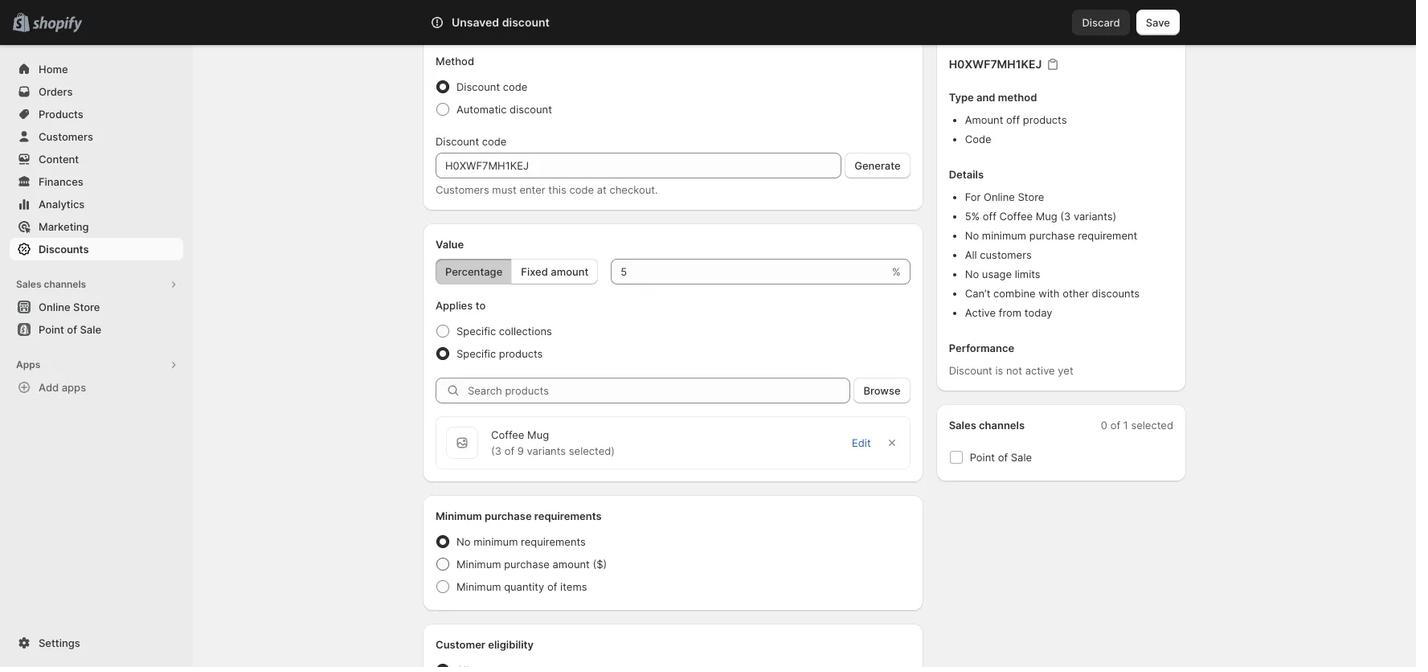 Task type: vqa. For each thing, say whether or not it's contained in the screenshot.
the Customer
yes



Task type: describe. For each thing, give the bounding box(es) containing it.
minimum purchase amount ($)
[[457, 558, 607, 571]]

performance
[[949, 342, 1015, 355]]

specific for specific collections
[[457, 325, 496, 338]]

to
[[476, 299, 486, 312]]

collections
[[499, 325, 552, 338]]

not
[[1007, 364, 1023, 377]]

%
[[893, 265, 901, 278]]

minimum purchase requirements
[[436, 510, 602, 523]]

customers for customers
[[39, 130, 93, 143]]

amount for amount off products code
[[965, 113, 1004, 126]]

all
[[965, 248, 978, 261]]

finances link
[[10, 170, 183, 193]]

customer
[[436, 638, 486, 651]]

discounts
[[39, 243, 89, 256]]

requirements for minimum purchase requirements
[[535, 510, 602, 523]]

yet
[[1058, 364, 1074, 377]]

amount inside button
[[551, 265, 589, 278]]

discounts link
[[10, 238, 183, 261]]

type
[[949, 91, 974, 104]]

1 horizontal spatial sales channels
[[949, 419, 1025, 432]]

discounts
[[1092, 287, 1140, 300]]

for
[[965, 191, 981, 203]]

2 vertical spatial discount
[[949, 364, 993, 377]]

% text field
[[611, 259, 889, 285]]

selected)
[[569, 445, 615, 458]]

variants
[[527, 445, 566, 458]]

mug inside coffee mug (3 of 9 variants selected)
[[528, 429, 549, 441]]

apps
[[62, 381, 86, 394]]

value
[[436, 238, 464, 251]]

save button
[[1137, 10, 1180, 35]]

2 vertical spatial no
[[457, 536, 471, 548]]

products
[[39, 108, 83, 121]]

discount for unsaved discount
[[502, 15, 550, 29]]

can't
[[965, 287, 991, 300]]

off inside for online store 5% off coffee mug (3 variants) no minimum purchase requirement all customers no usage limits can't combine with other discounts active from today
[[983, 210, 997, 223]]

h0xwf7mh1kej
[[949, 57, 1042, 71]]

point inside button
[[39, 323, 64, 336]]

products link
[[10, 103, 183, 125]]

edit
[[852, 437, 871, 450]]

purchase inside for online store 5% off coffee mug (3 variants) no minimum purchase requirement all customers no usage limits can't combine with other discounts active from today
[[1030, 229, 1076, 242]]

requirements for no minimum requirements
[[521, 536, 586, 548]]

search
[[502, 16, 536, 29]]

2 vertical spatial products
[[499, 347, 543, 360]]

point of sale button
[[0, 318, 193, 341]]

marketing link
[[10, 216, 183, 238]]

($)
[[593, 558, 607, 571]]

point of sale link
[[10, 318, 183, 341]]

online store button
[[0, 296, 193, 318]]

amount for amount off products
[[436, 26, 476, 39]]

usage
[[983, 268, 1012, 281]]

1 horizontal spatial channels
[[979, 419, 1025, 432]]

0 vertical spatial no
[[965, 229, 980, 242]]

discard button
[[1073, 10, 1130, 35]]

amount off products code
[[965, 113, 1067, 146]]

coffee mug (3 of 9 variants selected)
[[491, 429, 615, 458]]

discard
[[1083, 16, 1121, 29]]

coffee inside coffee mug (3 of 9 variants selected)
[[491, 429, 525, 441]]

unsaved
[[452, 15, 500, 29]]

save
[[1146, 16, 1171, 29]]

no minimum requirements
[[457, 536, 586, 548]]

store inside button
[[73, 301, 100, 314]]

purchase for amount
[[504, 558, 550, 571]]

products for amount off products
[[495, 26, 541, 39]]

(3 inside coffee mug (3 of 9 variants selected)
[[491, 445, 502, 458]]

type and method
[[949, 91, 1038, 104]]

settings link
[[10, 632, 183, 655]]

and
[[977, 91, 996, 104]]

off for amount off products code
[[1007, 113, 1021, 126]]

generate button
[[845, 153, 911, 179]]

finances
[[39, 175, 83, 188]]

1 vertical spatial sale
[[1011, 451, 1033, 464]]

products for amount off products code
[[1024, 113, 1067, 126]]

1 vertical spatial minimum
[[474, 536, 518, 548]]

items
[[561, 581, 587, 593]]

generate
[[855, 159, 901, 172]]

analytics link
[[10, 193, 183, 216]]

apps
[[16, 359, 40, 371]]

mug inside for online store 5% off coffee mug (3 variants) no minimum purchase requirement all customers no usage limits can't combine with other discounts active from today
[[1036, 210, 1058, 223]]

1 vertical spatial amount
[[553, 558, 590, 571]]

with
[[1039, 287, 1060, 300]]

sales inside button
[[16, 278, 41, 290]]

0 vertical spatial code
[[503, 80, 528, 93]]

online store
[[39, 301, 100, 314]]

for online store 5% off coffee mug (3 variants) no minimum purchase requirement all customers no usage limits can't combine with other discounts active from today
[[965, 191, 1140, 319]]

percentage button
[[436, 259, 512, 285]]

2 vertical spatial code
[[570, 183, 594, 196]]

other
[[1063, 287, 1090, 300]]

add apps button
[[10, 376, 183, 399]]

orders
[[39, 85, 73, 98]]

1 vertical spatial discount code
[[436, 135, 507, 148]]

is
[[996, 364, 1004, 377]]

method
[[436, 55, 474, 68]]

specific products
[[457, 347, 543, 360]]

of inside coffee mug (3 of 9 variants selected)
[[505, 445, 515, 458]]

amount off products
[[436, 26, 541, 39]]

shopify image
[[32, 17, 82, 33]]

eligibility
[[488, 638, 534, 651]]



Task type: locate. For each thing, give the bounding box(es) containing it.
0 vertical spatial discount
[[502, 15, 550, 29]]

1 vertical spatial channels
[[979, 419, 1025, 432]]

off right 5%
[[983, 210, 997, 223]]

specific collections
[[457, 325, 552, 338]]

purchase up the no minimum requirements
[[485, 510, 532, 523]]

applies to
[[436, 299, 486, 312]]

no
[[965, 229, 980, 242], [965, 268, 980, 281], [457, 536, 471, 548]]

add
[[39, 381, 59, 394]]

unsaved discount
[[452, 15, 550, 29]]

details
[[949, 168, 984, 181]]

minimum left quantity
[[457, 581, 501, 593]]

0 vertical spatial sales
[[16, 278, 41, 290]]

browse button
[[854, 378, 911, 404]]

0
[[1102, 419, 1108, 432]]

1 horizontal spatial minimum
[[983, 229, 1027, 242]]

discount code down automatic at the left of page
[[436, 135, 507, 148]]

discount down performance
[[949, 364, 993, 377]]

discount for automatic discount
[[510, 103, 552, 116]]

minimum for minimum purchase amount ($)
[[457, 558, 501, 571]]

1 horizontal spatial customers
[[436, 183, 489, 196]]

mug up variants
[[528, 429, 549, 441]]

0 vertical spatial point of sale
[[39, 323, 101, 336]]

sales channels down is
[[949, 419, 1025, 432]]

0 vertical spatial channels
[[44, 278, 86, 290]]

code up automatic discount on the left top of page
[[503, 80, 528, 93]]

percentage
[[445, 265, 503, 278]]

1 horizontal spatial point of sale
[[970, 451, 1033, 464]]

1 horizontal spatial sales
[[949, 419, 977, 432]]

0 of 1 selected
[[1102, 419, 1174, 432]]

online inside button
[[39, 301, 70, 314]]

channels
[[44, 278, 86, 290], [979, 419, 1025, 432]]

sales channels
[[16, 278, 86, 290], [949, 419, 1025, 432]]

browse
[[864, 384, 901, 397]]

1 horizontal spatial amount
[[965, 113, 1004, 126]]

sale inside 'point of sale' link
[[80, 323, 101, 336]]

1 vertical spatial store
[[73, 301, 100, 314]]

analytics
[[39, 198, 85, 211]]

content link
[[10, 148, 183, 170]]

minimum inside for online store 5% off coffee mug (3 variants) no minimum purchase requirement all customers no usage limits can't combine with other discounts active from today
[[983, 229, 1027, 242]]

customer eligibility
[[436, 638, 534, 651]]

0 vertical spatial coffee
[[1000, 210, 1033, 223]]

1 specific from the top
[[457, 325, 496, 338]]

discount is not active yet
[[949, 364, 1074, 377]]

online right for
[[984, 191, 1016, 203]]

customers for customers must enter this code at checkout.
[[436, 183, 489, 196]]

no down all
[[965, 268, 980, 281]]

0 horizontal spatial mug
[[528, 429, 549, 441]]

specific for specific products
[[457, 347, 496, 360]]

add apps
[[39, 381, 86, 394]]

1 horizontal spatial off
[[983, 210, 997, 223]]

this
[[549, 183, 567, 196]]

amount
[[436, 26, 476, 39], [965, 113, 1004, 126]]

sales channels button
[[10, 273, 183, 296]]

0 vertical spatial (3
[[1061, 210, 1071, 223]]

1 vertical spatial customers
[[436, 183, 489, 196]]

discount up automatic at the left of page
[[457, 80, 500, 93]]

0 vertical spatial sales channels
[[16, 278, 86, 290]]

purchase up limits
[[1030, 229, 1076, 242]]

store down sales channels button at the left of the page
[[73, 301, 100, 314]]

no down the minimum purchase requirements
[[457, 536, 471, 548]]

selected
[[1132, 419, 1174, 432]]

requirement
[[1078, 229, 1138, 242]]

2 vertical spatial minimum
[[457, 581, 501, 593]]

1 horizontal spatial sale
[[1011, 451, 1033, 464]]

home link
[[10, 58, 183, 80]]

minimum down the no minimum requirements
[[457, 558, 501, 571]]

off for amount off products
[[478, 26, 493, 39]]

1 horizontal spatial point
[[970, 451, 996, 464]]

point of sale inside button
[[39, 323, 101, 336]]

0 vertical spatial mug
[[1036, 210, 1058, 223]]

online
[[984, 191, 1016, 203], [39, 301, 70, 314]]

0 vertical spatial amount
[[551, 265, 589, 278]]

0 vertical spatial off
[[478, 26, 493, 39]]

minimum quantity of items
[[457, 581, 587, 593]]

1 vertical spatial point
[[970, 451, 996, 464]]

1 horizontal spatial store
[[1018, 191, 1045, 203]]

customers left the must
[[436, 183, 489, 196]]

customers down products
[[39, 130, 93, 143]]

settings
[[39, 637, 80, 650]]

mug
[[1036, 210, 1058, 223], [528, 429, 549, 441]]

0 horizontal spatial online
[[39, 301, 70, 314]]

1 vertical spatial point of sale
[[970, 451, 1033, 464]]

code left at
[[570, 183, 594, 196]]

off inside amount off products code
[[1007, 113, 1021, 126]]

requirements up minimum purchase amount ($)
[[521, 536, 586, 548]]

sales channels inside button
[[16, 278, 86, 290]]

Search products text field
[[468, 378, 851, 404]]

active
[[1026, 364, 1056, 377]]

0 vertical spatial discount code
[[457, 80, 528, 93]]

9
[[518, 445, 524, 458]]

requirements
[[535, 510, 602, 523], [521, 536, 586, 548]]

customers inside 'link'
[[39, 130, 93, 143]]

0 horizontal spatial sale
[[80, 323, 101, 336]]

amount up method
[[436, 26, 476, 39]]

fixed amount
[[521, 265, 589, 278]]

0 horizontal spatial point
[[39, 323, 64, 336]]

1 vertical spatial discount
[[436, 135, 479, 148]]

amount inside amount off products code
[[965, 113, 1004, 126]]

1 vertical spatial requirements
[[521, 536, 586, 548]]

off
[[478, 26, 493, 39], [1007, 113, 1021, 126], [983, 210, 997, 223]]

1 vertical spatial no
[[965, 268, 980, 281]]

1 vertical spatial products
[[1024, 113, 1067, 126]]

sales channels up online store at the left
[[16, 278, 86, 290]]

specific down specific collections
[[457, 347, 496, 360]]

1 vertical spatial sales
[[949, 419, 977, 432]]

amount up code
[[965, 113, 1004, 126]]

coffee inside for online store 5% off coffee mug (3 variants) no minimum purchase requirement all customers no usage limits can't combine with other discounts active from today
[[1000, 210, 1033, 223]]

1 horizontal spatial online
[[984, 191, 1016, 203]]

customers
[[980, 248, 1032, 261]]

channels down is
[[979, 419, 1025, 432]]

channels up online store at the left
[[44, 278, 86, 290]]

2 horizontal spatial off
[[1007, 113, 1021, 126]]

discount right unsaved
[[502, 15, 550, 29]]

0 vertical spatial online
[[984, 191, 1016, 203]]

discount code up automatic at the left of page
[[457, 80, 528, 93]]

off down method
[[1007, 113, 1021, 126]]

mug left variants)
[[1036, 210, 1058, 223]]

1 horizontal spatial coffee
[[1000, 210, 1033, 223]]

quantity
[[504, 581, 545, 593]]

off left search
[[478, 26, 493, 39]]

amount up items on the left of page
[[553, 558, 590, 571]]

minimum for minimum quantity of items
[[457, 581, 501, 593]]

automatic discount
[[457, 103, 552, 116]]

fixed amount button
[[512, 259, 599, 285]]

0 horizontal spatial sales channels
[[16, 278, 86, 290]]

customers must enter this code at checkout.
[[436, 183, 658, 196]]

1 vertical spatial discount
[[510, 103, 552, 116]]

purchase up quantity
[[504, 558, 550, 571]]

(3
[[1061, 210, 1071, 223], [491, 445, 502, 458]]

sales up online store at the left
[[16, 278, 41, 290]]

search button
[[475, 10, 942, 35]]

1 vertical spatial amount
[[965, 113, 1004, 126]]

1 vertical spatial coffee
[[491, 429, 525, 441]]

1 vertical spatial specific
[[457, 347, 496, 360]]

(3 left variants)
[[1061, 210, 1071, 223]]

(3 inside for online store 5% off coffee mug (3 variants) no minimum purchase requirement all customers no usage limits can't combine with other discounts active from today
[[1061, 210, 1071, 223]]

0 vertical spatial minimum
[[983, 229, 1027, 242]]

0 horizontal spatial minimum
[[474, 536, 518, 548]]

amount right fixed
[[551, 265, 589, 278]]

discount code
[[457, 80, 528, 93], [436, 135, 507, 148]]

Discount code text field
[[436, 153, 842, 179]]

0 vertical spatial sale
[[80, 323, 101, 336]]

0 horizontal spatial store
[[73, 301, 100, 314]]

0 horizontal spatial sales
[[16, 278, 41, 290]]

minimum up 'customers'
[[983, 229, 1027, 242]]

automatic
[[457, 103, 507, 116]]

combine
[[994, 287, 1036, 300]]

discount
[[502, 15, 550, 29], [510, 103, 552, 116]]

0 vertical spatial requirements
[[535, 510, 602, 523]]

fixed
[[521, 265, 548, 278]]

minimum up the no minimum requirements
[[436, 510, 482, 523]]

0 vertical spatial minimum
[[436, 510, 482, 523]]

orders link
[[10, 80, 183, 103]]

1 vertical spatial off
[[1007, 113, 1021, 126]]

code down automatic discount on the left top of page
[[482, 135, 507, 148]]

applies
[[436, 299, 473, 312]]

0 vertical spatial products
[[495, 26, 541, 39]]

online inside for online store 5% off coffee mug (3 variants) no minimum purchase requirement all customers no usage limits can't combine with other discounts active from today
[[984, 191, 1016, 203]]

2 specific from the top
[[457, 347, 496, 360]]

1 vertical spatial online
[[39, 301, 70, 314]]

0 horizontal spatial channels
[[44, 278, 86, 290]]

2 vertical spatial purchase
[[504, 558, 550, 571]]

marketing
[[39, 220, 89, 233]]

coffee up 'customers'
[[1000, 210, 1033, 223]]

active
[[965, 306, 996, 319]]

discount right automatic at the left of page
[[510, 103, 552, 116]]

minimum down the minimum purchase requirements
[[474, 536, 518, 548]]

5%
[[965, 210, 980, 223]]

0 vertical spatial point
[[39, 323, 64, 336]]

0 horizontal spatial coffee
[[491, 429, 525, 441]]

at
[[597, 183, 607, 196]]

1 vertical spatial minimum
[[457, 558, 501, 571]]

(3 left 9
[[491, 445, 502, 458]]

0 horizontal spatial point of sale
[[39, 323, 101, 336]]

variants)
[[1074, 210, 1117, 223]]

0 vertical spatial discount
[[457, 80, 500, 93]]

point of sale
[[39, 323, 101, 336], [970, 451, 1033, 464]]

content
[[39, 153, 79, 166]]

edit button
[[843, 432, 881, 454]]

1 vertical spatial purchase
[[485, 510, 532, 523]]

discount
[[457, 80, 500, 93], [436, 135, 479, 148], [949, 364, 993, 377]]

specific
[[457, 325, 496, 338], [457, 347, 496, 360]]

1 vertical spatial code
[[482, 135, 507, 148]]

0 horizontal spatial (3
[[491, 445, 502, 458]]

0 vertical spatial purchase
[[1030, 229, 1076, 242]]

requirements up the no minimum requirements
[[535, 510, 602, 523]]

specific down the to
[[457, 325, 496, 338]]

customers link
[[10, 125, 183, 148]]

discount down automatic at the left of page
[[436, 135, 479, 148]]

today
[[1025, 306, 1053, 319]]

0 vertical spatial customers
[[39, 130, 93, 143]]

0 horizontal spatial off
[[478, 26, 493, 39]]

products inside amount off products code
[[1024, 113, 1067, 126]]

0 horizontal spatial customers
[[39, 130, 93, 143]]

coffee up 9
[[491, 429, 525, 441]]

1 vertical spatial (3
[[491, 445, 502, 458]]

store right for
[[1018, 191, 1045, 203]]

enter
[[520, 183, 546, 196]]

1 vertical spatial mug
[[528, 429, 549, 441]]

0 vertical spatial specific
[[457, 325, 496, 338]]

must
[[492, 183, 517, 196]]

coffee
[[1000, 210, 1033, 223], [491, 429, 525, 441]]

code
[[503, 80, 528, 93], [482, 135, 507, 148], [570, 183, 594, 196]]

method
[[999, 91, 1038, 104]]

sales
[[16, 278, 41, 290], [949, 419, 977, 432]]

of inside button
[[67, 323, 77, 336]]

1
[[1124, 419, 1129, 432]]

0 vertical spatial amount
[[436, 26, 476, 39]]

online store link
[[10, 296, 183, 318]]

no down 5%
[[965, 229, 980, 242]]

online up point of sale button
[[39, 301, 70, 314]]

2 vertical spatial off
[[983, 210, 997, 223]]

1 horizontal spatial (3
[[1061, 210, 1071, 223]]

from
[[999, 306, 1022, 319]]

checkout.
[[610, 183, 658, 196]]

store inside for online store 5% off coffee mug (3 variants) no minimum purchase requirement all customers no usage limits can't combine with other discounts active from today
[[1018, 191, 1045, 203]]

1 vertical spatial sales channels
[[949, 419, 1025, 432]]

apps button
[[10, 354, 183, 376]]

1 horizontal spatial mug
[[1036, 210, 1058, 223]]

purchase for requirements
[[485, 510, 532, 523]]

limits
[[1015, 268, 1041, 281]]

sales down the discount is not active yet
[[949, 419, 977, 432]]

0 vertical spatial store
[[1018, 191, 1045, 203]]

minimum for minimum purchase requirements
[[436, 510, 482, 523]]

0 horizontal spatial amount
[[436, 26, 476, 39]]

channels inside button
[[44, 278, 86, 290]]



